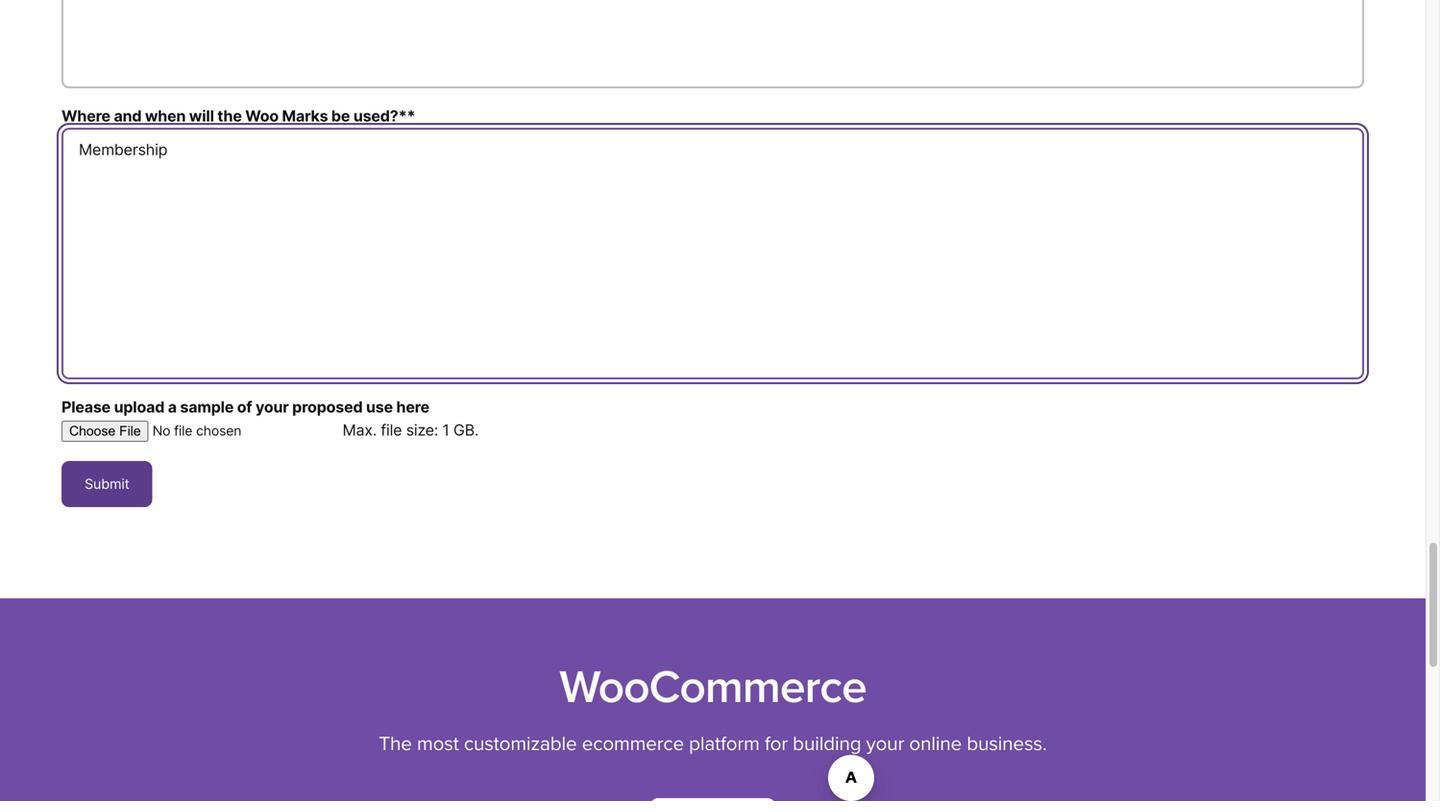 Task type: vqa. For each thing, say whether or not it's contained in the screenshot.
Product Icon
no



Task type: locate. For each thing, give the bounding box(es) containing it.
max.
[[343, 421, 377, 439]]

proposed
[[292, 398, 363, 416]]

building
[[793, 732, 861, 756]]

None submit
[[62, 461, 153, 507]]

your left online at the bottom right of page
[[866, 732, 905, 756]]

where
[[62, 107, 110, 125]]

use
[[366, 398, 393, 416]]

1 vertical spatial your
[[866, 732, 905, 756]]

customizable
[[464, 732, 577, 756]]

business.
[[967, 732, 1047, 756]]

the
[[217, 107, 242, 125]]

your right of
[[256, 398, 289, 416]]

woocommerce
[[559, 660, 867, 715]]

0 vertical spatial your
[[256, 398, 289, 416]]

marks
[[282, 107, 328, 125]]

1 horizontal spatial your
[[866, 732, 905, 756]]

where and when will the woo marks be used?* *
[[62, 107, 415, 125]]

please upload a sample of your proposed use here
[[62, 398, 430, 416]]

your
[[256, 398, 289, 416], [866, 732, 905, 756]]

*
[[407, 107, 415, 125]]

please
[[62, 398, 111, 416]]

1
[[442, 421, 449, 439]]

woo
[[245, 107, 279, 125]]

gb.
[[454, 421, 479, 439]]

and
[[114, 107, 142, 125]]

upload
[[114, 398, 165, 416]]

None text field
[[62, 128, 1365, 379]]

Please upload a sample of your proposed use here file field
[[62, 421, 343, 442]]

the most customizable ecommerce platform for building your online business.
[[379, 732, 1047, 756]]



Task type: describe. For each thing, give the bounding box(es) containing it.
when
[[145, 107, 186, 125]]

used?*
[[353, 107, 407, 125]]

online
[[909, 732, 962, 756]]

max. file size: 1 gb.
[[343, 421, 479, 439]]

will
[[189, 107, 214, 125]]

most
[[417, 732, 459, 756]]

here
[[396, 398, 430, 416]]

a
[[168, 398, 177, 416]]

for
[[765, 732, 788, 756]]

sample
[[180, 398, 234, 416]]

of
[[237, 398, 252, 416]]

the
[[379, 732, 412, 756]]

platform
[[689, 732, 760, 756]]

file
[[381, 421, 402, 439]]

be
[[331, 107, 350, 125]]

ecommerce
[[582, 732, 684, 756]]

size:
[[406, 421, 438, 439]]

0 horizontal spatial your
[[256, 398, 289, 416]]



